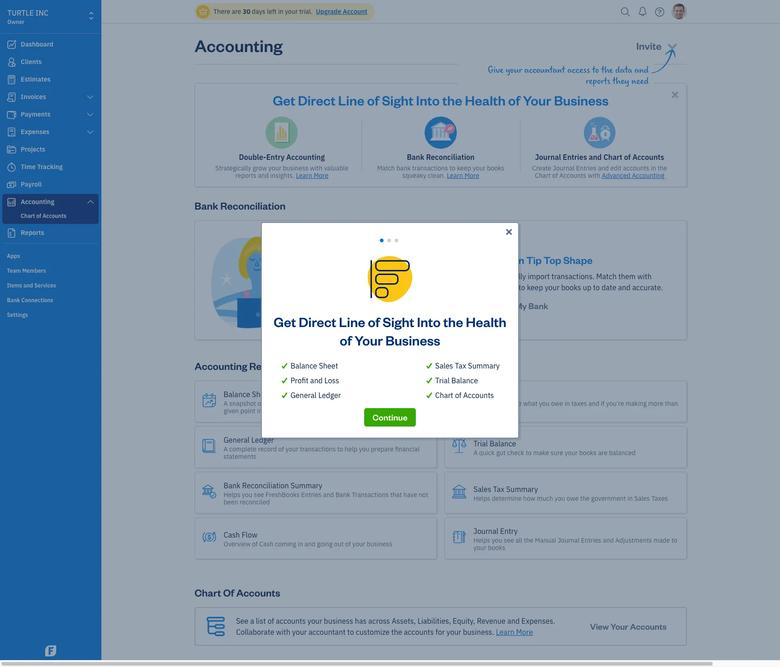 Task type: locate. For each thing, give the bounding box(es) containing it.
determine for loss
[[492, 400, 522, 408]]

2 vertical spatial check image
[[425, 390, 434, 401]]

match inside connect your bank account to automatically import transactions. match them with income and expenses tracked in freshbooks to keep your books up to date and accurate.
[[597, 272, 617, 281]]

summary up & at bottom right
[[468, 361, 500, 371]]

journal entries and chart of accounts image
[[584, 117, 616, 149]]

1 vertical spatial sales
[[474, 485, 492, 494]]

snapshot left time
[[229, 400, 256, 408]]

your right record
[[286, 445, 299, 454]]

entry up the all
[[500, 527, 518, 536]]

trial inside get direct line of sight into the health of your business "dialog"
[[436, 376, 450, 385]]

your right out
[[353, 540, 365, 549]]

of
[[223, 587, 234, 600]]

connect for your
[[381, 272, 409, 281]]

1 horizontal spatial more
[[465, 172, 480, 180]]

you're
[[606, 400, 624, 408], [474, 407, 492, 415]]

0 horizontal spatial match
[[377, 164, 395, 173]]

1 chevron large down image from the top
[[86, 94, 95, 101]]

1 vertical spatial keep
[[527, 283, 543, 292]]

get direct line of sight into the health of your business down income
[[274, 313, 507, 349]]

1 vertical spatial line
[[339, 313, 366, 331]]

entries left "adjustments"
[[581, 537, 602, 545]]

to right made
[[672, 537, 678, 545]]

accounts for view your accounts
[[630, 622, 667, 633]]

trial.
[[299, 7, 313, 16]]

into up bank reconciliation image
[[416, 91, 440, 109]]

into down expenses
[[417, 313, 441, 331]]

a inside general ledger a complete record of your transactions to help you prepare financial statements
[[224, 445, 228, 454]]

chart inside the create journal entries and edit accounts in the chart of accounts with
[[535, 172, 551, 180]]

general for general ledger
[[291, 391, 317, 400]]

0 horizontal spatial learn
[[296, 172, 312, 180]]

upgrade
[[316, 7, 342, 16]]

loss inside get direct line of sight into the health of your business "dialog"
[[325, 376, 339, 385]]

financial
[[441, 363, 475, 373], [395, 445, 420, 454]]

1 horizontal spatial sales
[[474, 485, 492, 494]]

accounts right edit
[[623, 164, 650, 173]]

chart of accounts
[[436, 391, 494, 400]]

1 vertical spatial loss
[[500, 390, 515, 399]]

1 horizontal spatial match
[[597, 272, 617, 281]]

see inside bank reconciliation summary helps you see freshbooks entries and bank transactions that have not been reconciled
[[254, 491, 264, 499]]

settings image
[[7, 311, 99, 319]]

bank left clean.
[[397, 164, 411, 173]]

general inside general ledger a complete record of your transactions to help you prepare financial statements
[[224, 436, 250, 445]]

1 horizontal spatial business
[[324, 617, 353, 627]]

in
[[278, 7, 284, 16], [651, 164, 657, 173], [516, 254, 525, 267], [470, 283, 476, 292], [565, 400, 570, 408], [257, 407, 262, 415], [628, 495, 633, 503], [298, 540, 303, 549]]

connect my bank
[[481, 301, 549, 311]]

3 chevron large down image from the top
[[86, 198, 95, 206]]

1 vertical spatial business
[[386, 331, 441, 349]]

books left the all
[[488, 544, 506, 552]]

loss for &
[[500, 390, 515, 399]]

learn more right clean.
[[447, 172, 480, 180]]

0 horizontal spatial profit
[[291, 376, 309, 385]]

1 horizontal spatial tax
[[493, 485, 505, 494]]

1 horizontal spatial trial
[[474, 439, 488, 449]]

check image
[[425, 361, 434, 372], [425, 375, 434, 386], [425, 390, 434, 401]]

more right clean.
[[465, 172, 480, 180]]

helps inside bank reconciliation summary helps you see freshbooks entries and bank transactions that have not been reconciled
[[224, 491, 240, 499]]

client image
[[6, 58, 17, 67]]

1 horizontal spatial accounts
[[404, 628, 434, 638]]

main element
[[0, 0, 125, 661]]

your left the all
[[474, 544, 487, 552]]

and left the going
[[305, 540, 316, 549]]

loss right & at bottom right
[[500, 390, 515, 399]]

go to help image
[[653, 5, 668, 19]]

with up accurate.
[[638, 272, 652, 281]]

see inside journal entry helps you see all the manual journal entries and adjustments made to your books
[[504, 537, 514, 545]]

get direct line of sight into the health of your business up bank reconciliation image
[[273, 91, 609, 109]]

determine inside sales tax summary helps determine how much you owe the government in sales taxes
[[492, 495, 522, 503]]

0 vertical spatial determine
[[492, 400, 522, 408]]

general ledger
[[291, 391, 341, 400]]

bank reconciliation up match bank transactions to keep your books squeaky clean.
[[407, 153, 475, 162]]

given
[[224, 407, 239, 415]]

0 horizontal spatial financial
[[395, 445, 420, 454]]

trial
[[436, 376, 450, 385], [474, 439, 488, 449]]

are inside trial balance a quick gut check to make sure your books are balanced
[[599, 449, 608, 457]]

bank
[[407, 153, 425, 162], [195, 199, 218, 212], [529, 301, 549, 311], [224, 481, 241, 491], [336, 491, 350, 499]]

summary down general ledger a complete record of your transactions to help you prepare financial statements
[[291, 481, 323, 491]]

in inside sales tax summary helps determine how much you owe the government in sales taxes
[[628, 495, 633, 503]]

0 horizontal spatial summary
[[291, 481, 323, 491]]

check image for trial balance
[[425, 375, 434, 386]]

have
[[404, 491, 417, 499]]

1 horizontal spatial see
[[504, 537, 514, 545]]

2 horizontal spatial business
[[367, 540, 393, 549]]

tax up the trial balance
[[455, 361, 467, 371]]

helps down quick on the bottom of the page
[[474, 495, 491, 503]]

1 vertical spatial health
[[466, 313, 507, 331]]

are left 30 at the left top of the page
[[232, 7, 241, 16]]

inc
[[36, 8, 49, 18]]

helps
[[474, 400, 491, 408], [224, 491, 240, 499], [474, 495, 491, 503], [474, 537, 491, 545]]

direct
[[298, 91, 336, 109], [299, 313, 337, 331]]

with left valuable
[[310, 164, 323, 173]]

double-
[[239, 153, 266, 162]]

determine inside profit & loss helps determine what you owe in taxes and if you're making more than you're spending
[[492, 400, 522, 408]]

0 vertical spatial a
[[372, 363, 376, 373]]

0 horizontal spatial owe
[[551, 400, 563, 408]]

to right up
[[593, 283, 600, 292]]

customize
[[356, 628, 390, 638]]

1 vertical spatial entry
[[500, 527, 518, 536]]

cash left coming
[[259, 540, 274, 549]]

1 horizontal spatial entry
[[500, 527, 518, 536]]

entry for double-
[[266, 153, 285, 162]]

3 check image from the top
[[425, 390, 434, 401]]

check image for chart of accounts
[[425, 390, 434, 401]]

1 horizontal spatial are
[[599, 449, 608, 457]]

1 horizontal spatial sheet
[[319, 361, 338, 371]]

match up the date
[[597, 272, 617, 281]]

in inside the create journal entries and edit accounts in the chart of accounts with
[[651, 164, 657, 173]]

summary inside get direct line of sight into the health of your business "dialog"
[[468, 361, 500, 371]]

much
[[537, 495, 553, 503]]

turtle inc owner
[[7, 8, 49, 25]]

bank up expenses
[[427, 272, 443, 281]]

double-entry accounting
[[239, 153, 325, 162]]

accounts inside the create journal entries and edit accounts in the chart of accounts with
[[623, 164, 650, 173]]

sheet up the profit and loss
[[319, 361, 338, 371]]

entries inside bank reconciliation summary helps you see freshbooks entries and bank transactions that have not been reconciled
[[301, 491, 322, 499]]

loss inside profit & loss helps determine what you owe in taxes and if you're making more than you're spending
[[500, 390, 515, 399]]

more
[[314, 172, 329, 180], [465, 172, 480, 180], [516, 628, 533, 638]]

helps inside journal entry helps you see all the manual journal entries and adjustments made to your books
[[474, 537, 491, 545]]

transactions left help
[[300, 445, 336, 454]]

sheet inside get direct line of sight into the health of your business "dialog"
[[319, 361, 338, 371]]

and down them
[[618, 283, 631, 292]]

chart image
[[6, 198, 17, 207]]

0 horizontal spatial ledger
[[252, 436, 274, 445]]

project image
[[6, 145, 17, 155]]

profit & loss helps determine what you owe in taxes and if you're making more than you're spending
[[474, 390, 678, 415]]

2 horizontal spatial summary
[[507, 485, 538, 494]]

accurate.
[[633, 283, 663, 292]]

determine for summary
[[492, 495, 522, 503]]

1 horizontal spatial you're
[[606, 400, 624, 408]]

match
[[377, 164, 395, 173], [597, 272, 617, 281]]

has
[[355, 617, 367, 627]]

2 chevron large down image from the top
[[86, 111, 95, 119]]

accounts inside the create journal entries and edit accounts in the chart of accounts with
[[560, 172, 587, 180]]

sheet up time
[[252, 390, 271, 399]]

check image down reports
[[280, 375, 289, 386]]

all
[[516, 537, 523, 545]]

1 vertical spatial close image
[[505, 227, 514, 238]]

close image
[[670, 89, 681, 100], [505, 227, 514, 238]]

health
[[465, 91, 506, 109], [466, 313, 507, 331]]

bank right my
[[529, 301, 549, 311]]

connect up income
[[381, 272, 409, 281]]

0 vertical spatial business
[[554, 91, 609, 109]]

your down double-entry accounting
[[269, 164, 281, 173]]

0 horizontal spatial learn more
[[296, 172, 329, 180]]

business down double-entry accounting
[[283, 164, 309, 173]]

to
[[450, 164, 456, 173], [473, 272, 480, 281], [519, 283, 526, 292], [593, 283, 600, 292], [337, 445, 343, 454], [526, 449, 532, 457], [672, 537, 678, 545], [348, 628, 354, 638]]

chevron large down image for 'payment' image
[[86, 111, 95, 119]]

assets,
[[392, 617, 416, 627]]

check image
[[280, 361, 289, 372], [280, 375, 289, 386], [280, 390, 289, 401]]

balance up gut at right
[[490, 439, 517, 449]]

1 vertical spatial a
[[250, 617, 254, 627]]

accounts inside get direct line of sight into the health of your business "dialog"
[[464, 391, 494, 400]]

expenses.
[[522, 617, 556, 627]]

ledger down the profit and loss
[[319, 391, 341, 400]]

of inside balance sheet a snapshot of your company's assets, liabilities, and equity at any given point in time
[[258, 400, 263, 408]]

learn more for double-entry accounting
[[296, 172, 329, 180]]

reconciliation up the "reconciled"
[[242, 481, 289, 491]]

a inside balance sheet a snapshot of your company's assets, liabilities, and equity at any given point in time
[[224, 400, 228, 408]]

ledger inside get direct line of sight into the health of your business "dialog"
[[319, 391, 341, 400]]

a for general ledger
[[224, 445, 228, 454]]

freshbooks inside connect your bank account to automatically import transactions. match them with income and expenses tracked in freshbooks to keep your books up to date and accurate.
[[478, 283, 517, 292]]

check image right any
[[425, 390, 434, 401]]

dashboard image
[[6, 40, 17, 49]]

ledger inside general ledger a complete record of your transactions to help you prepare financial statements
[[252, 436, 274, 445]]

ledger for general ledger
[[319, 391, 341, 400]]

balance
[[291, 361, 317, 371], [452, 376, 478, 385], [224, 390, 250, 399], [490, 439, 517, 449]]

continue
[[373, 412, 408, 423]]

sales tax summary
[[436, 361, 500, 371]]

balanced
[[609, 449, 636, 457]]

0 vertical spatial financial
[[441, 363, 475, 373]]

2 horizontal spatial sales
[[635, 495, 650, 503]]

you left the all
[[492, 537, 503, 545]]

in right 'tracked'
[[470, 283, 476, 292]]

expenses
[[410, 283, 442, 292]]

with inside see a list of accounts your business has across assets, liabilities, equity, revenue and expenses. collaborate with your accountant to customize the accounts for your business.
[[276, 628, 291, 638]]

flow
[[242, 531, 258, 540]]

0 horizontal spatial bank reconciliation
[[195, 199, 286, 212]]

connect for my
[[481, 301, 514, 311]]

owner
[[7, 18, 24, 25]]

and up learn more link on the right of page
[[508, 617, 520, 627]]

2 vertical spatial chevron large down image
[[86, 198, 95, 206]]

profit inside get direct line of sight into the health of your business "dialog"
[[291, 376, 309, 385]]

trial for trial balance a quick gut check to make sure your books are balanced
[[474, 439, 488, 449]]

bank inside connect your bank account to automatically import transactions. match them with income and expenses tracked in freshbooks to keep your books up to date and accurate.
[[427, 272, 443, 281]]

summary inside sales tax summary helps determine how much you owe the government in sales taxes
[[507, 485, 538, 494]]

journal
[[535, 153, 561, 162], [553, 164, 575, 173], [474, 527, 499, 536], [558, 537, 580, 545]]

tax inside sales tax summary helps determine how much you owe the government in sales taxes
[[493, 485, 505, 494]]

1 vertical spatial direct
[[299, 313, 337, 331]]

invoice image
[[6, 93, 17, 102]]

you right much
[[555, 495, 565, 503]]

making
[[626, 400, 647, 408]]

in right edit
[[651, 164, 657, 173]]

0 vertical spatial loss
[[325, 376, 339, 385]]

list
[[256, 617, 266, 627]]

snapshot up at
[[379, 363, 411, 373]]

helps inside profit & loss helps determine what you owe in taxes and if you're making more than you're spending
[[474, 400, 491, 408]]

2 vertical spatial business
[[324, 617, 353, 627]]

with down journal entries and chart of accounts
[[588, 172, 601, 180]]

of
[[367, 91, 379, 109], [509, 91, 521, 109], [624, 153, 631, 162], [553, 172, 558, 180], [368, 313, 380, 331], [340, 331, 352, 349], [413, 363, 420, 373], [455, 391, 462, 400], [258, 400, 263, 408], [279, 445, 284, 454], [252, 540, 258, 549], [345, 540, 351, 549], [268, 617, 274, 627]]

and
[[589, 153, 602, 162], [598, 164, 609, 173], [258, 172, 269, 180], [396, 283, 409, 292], [618, 283, 631, 292], [310, 376, 323, 385], [363, 400, 374, 408], [589, 400, 600, 408], [323, 491, 334, 499], [603, 537, 614, 545], [305, 540, 316, 549], [508, 617, 520, 627]]

0 vertical spatial see
[[254, 491, 264, 499]]

0 vertical spatial direct
[[298, 91, 336, 109]]

profit left & at bottom right
[[474, 390, 492, 399]]

1 vertical spatial profit
[[474, 390, 492, 399]]

0 vertical spatial transactions
[[412, 164, 448, 173]]

1 vertical spatial financial
[[395, 445, 420, 454]]

business up accountant
[[324, 617, 353, 627]]

sight
[[382, 91, 414, 109], [383, 313, 415, 331]]

the inside journal entry helps you see all the manual journal entries and adjustments made to your books
[[524, 537, 534, 545]]

and inside balance sheet a snapshot of your company's assets, liabilities, and equity at any given point in time
[[363, 400, 374, 408]]

a left point
[[224, 400, 228, 408]]

a for trial balance
[[474, 449, 478, 457]]

turtle
[[7, 8, 34, 18]]

you
[[539, 400, 550, 408], [359, 445, 370, 454], [242, 491, 252, 499], [555, 495, 565, 503], [492, 537, 503, 545]]

get
[[273, 91, 295, 109], [274, 313, 296, 331], [357, 363, 370, 373]]

0 vertical spatial connect
[[381, 272, 409, 281]]

1 horizontal spatial a
[[372, 363, 376, 373]]

1 vertical spatial get
[[274, 313, 296, 331]]

match left squeaky
[[377, 164, 395, 173]]

0 horizontal spatial bank
[[397, 164, 411, 173]]

0 vertical spatial accounts
[[623, 164, 650, 173]]

0 vertical spatial bank
[[397, 164, 411, 173]]

entries down journal entries and chart of accounts
[[577, 164, 597, 173]]

the inside "dialog"
[[444, 313, 463, 331]]

1 vertical spatial general
[[224, 436, 250, 445]]

1 determine from the top
[[492, 400, 522, 408]]

books right sure
[[580, 449, 597, 457]]

chart inside get direct line of sight into the health of your business "dialog"
[[436, 391, 454, 400]]

transactions.
[[552, 272, 595, 281]]

0 horizontal spatial transactions
[[300, 445, 336, 454]]

keep right clean.
[[457, 164, 471, 173]]

1 horizontal spatial general
[[291, 391, 317, 400]]

bank reconciliation summary helps you see freshbooks entries and bank transactions that have not been reconciled
[[224, 481, 428, 507]]

top
[[544, 254, 562, 267]]

learn for entry
[[296, 172, 312, 180]]

trial for trial balance
[[436, 376, 450, 385]]

1 horizontal spatial freshbooks
[[478, 283, 517, 292]]

1 horizontal spatial owe
[[567, 495, 579, 503]]

1 horizontal spatial learn more
[[447, 172, 480, 180]]

timer image
[[6, 163, 17, 172]]

are
[[232, 7, 241, 16], [599, 449, 608, 457]]

0 vertical spatial general
[[291, 391, 317, 400]]

1 vertical spatial get direct line of sight into the health of your business
[[274, 313, 507, 349]]

1 check image from the top
[[425, 361, 434, 372]]

tax for sales tax summary
[[455, 361, 467, 371]]

owe
[[551, 400, 563, 408], [567, 495, 579, 503]]

sales tax summary helps determine how much you owe the government in sales taxes
[[474, 485, 668, 503]]

tax down gut at right
[[493, 485, 505, 494]]

entry inside journal entry helps you see all the manual journal entries and adjustments made to your books
[[500, 527, 518, 536]]

2 determine from the top
[[492, 495, 522, 503]]

summary for sales tax summary
[[468, 361, 500, 371]]

your right clean.
[[473, 164, 486, 173]]

and left equity
[[363, 400, 374, 408]]

financial up the trial balance
[[441, 363, 475, 373]]

trial up quick on the bottom of the page
[[474, 439, 488, 449]]

view
[[590, 622, 609, 633]]

your left company's
[[265, 400, 278, 408]]

chevron large down image
[[86, 129, 95, 136]]

profit inside profit & loss helps determine what you owe in taxes and if you're making more than you're spending
[[474, 390, 492, 399]]

learn more link
[[496, 628, 533, 638]]

there are 30 days left in your trial. upgrade account
[[214, 7, 368, 16]]

sheet for balance sheet a snapshot of your company's assets, liabilities, and equity at any given point in time
[[252, 390, 271, 399]]

0 horizontal spatial keep
[[457, 164, 471, 173]]

ledger up record
[[252, 436, 274, 445]]

1 horizontal spatial transactions
[[412, 164, 448, 173]]

0 vertical spatial profit
[[291, 376, 309, 385]]

sales inside get direct line of sight into the health of your business "dialog"
[[436, 361, 453, 371]]

line inside "dialog"
[[339, 313, 366, 331]]

owe inside sales tax summary helps determine how much you owe the government in sales taxes
[[567, 495, 579, 503]]

1 horizontal spatial summary
[[468, 361, 500, 371]]

1 vertical spatial into
[[417, 313, 441, 331]]

profit
[[291, 376, 309, 385], [474, 390, 492, 399]]

reconciliation down reports
[[220, 199, 286, 212]]

helps for bank reconciliation summary
[[224, 491, 240, 499]]

1 vertical spatial accounts
[[276, 617, 306, 627]]

your left trial.
[[285, 7, 298, 16]]

snapshot inside balance sheet a snapshot of your company's assets, liabilities, and equity at any given point in time
[[229, 400, 256, 408]]

1 vertical spatial snapshot
[[229, 400, 256, 408]]

help
[[345, 445, 358, 454]]

view your accounts link
[[582, 618, 675, 637]]

0 horizontal spatial accounts
[[276, 617, 306, 627]]

close image inside get direct line of sight into the health of your business "dialog"
[[505, 227, 514, 238]]

2 vertical spatial sales
[[635, 495, 650, 503]]

company's
[[279, 400, 311, 408]]

connect inside connect your bank account to automatically import transactions. match them with income and expenses tracked in freshbooks to keep your books up to date and accurate.
[[381, 272, 409, 281]]

determine left how
[[492, 495, 522, 503]]

books down transactions.
[[562, 283, 582, 292]]

0 horizontal spatial trial
[[436, 376, 450, 385]]

in left time
[[257, 407, 262, 415]]

to left help
[[337, 445, 343, 454]]

accounts down assets,
[[404, 628, 434, 638]]

see
[[254, 491, 264, 499], [504, 537, 514, 545]]

to right clean.
[[450, 164, 456, 173]]

1 vertical spatial business
[[367, 540, 393, 549]]

business inside get direct line of sight into the health of your business
[[386, 331, 441, 349]]

business up the get a snapshot of your financial position on the bottom of page
[[386, 331, 441, 349]]

0 vertical spatial sales
[[436, 361, 453, 371]]

a for see
[[250, 617, 254, 627]]

helps inside sales tax summary helps determine how much you owe the government in sales taxes
[[474, 495, 491, 503]]

chevron large down image
[[86, 94, 95, 101], [86, 111, 95, 119], [86, 198, 95, 206]]

your right sure
[[565, 449, 578, 457]]

advanced
[[602, 172, 631, 180]]

2 vertical spatial check image
[[280, 390, 289, 401]]

at
[[395, 400, 401, 408]]

helps left the all
[[474, 537, 491, 545]]

0 horizontal spatial entry
[[266, 153, 285, 162]]

the inside see a list of accounts your business has across assets, liabilities, equity, revenue and expenses. collaborate with your accountant to customize the accounts for your business.
[[392, 628, 402, 638]]

trial inside trial balance a quick gut check to make sure your books are balanced
[[474, 439, 488, 449]]

check image for sales tax summary
[[425, 361, 434, 372]]

trial down the get a snapshot of your financial position on the bottom of page
[[436, 376, 450, 385]]

3 check image from the top
[[280, 390, 289, 401]]

1 check image from the top
[[280, 361, 289, 372]]

advanced accounting
[[602, 172, 665, 180]]

and left "adjustments"
[[603, 537, 614, 545]]

balance up the profit and loss
[[291, 361, 317, 371]]

2 check image from the top
[[280, 375, 289, 386]]

your inside balance sheet a snapshot of your company's assets, liabilities, and equity at any given point in time
[[265, 400, 278, 408]]

snapshot
[[379, 363, 411, 373], [229, 400, 256, 408]]

a inside trial balance a quick gut check to make sure your books are balanced
[[474, 449, 478, 457]]

1 vertical spatial ledger
[[252, 436, 274, 445]]

summary inside bank reconciliation summary helps you see freshbooks entries and bank transactions that have not been reconciled
[[291, 481, 323, 491]]

to left make
[[526, 449, 532, 457]]

balance sheet a snapshot of your company's assets, liabilities, and equity at any given point in time
[[224, 390, 413, 415]]

into inside get direct line of sight into the health of your business
[[417, 313, 441, 331]]

and down journal entries and chart of accounts
[[598, 164, 609, 173]]

0 vertical spatial business
[[283, 164, 309, 173]]

2 check image from the top
[[425, 375, 434, 386]]

accounts right list
[[276, 617, 306, 627]]

more down expenses.
[[516, 628, 533, 638]]

reconciliation up match bank transactions to keep your books squeaky clean.
[[426, 153, 475, 162]]

0 vertical spatial freshbooks
[[478, 283, 517, 292]]

entries
[[563, 153, 587, 162], [577, 164, 597, 173], [301, 491, 322, 499], [581, 537, 602, 545]]

a left quick on the bottom of the page
[[474, 449, 478, 457]]

1 vertical spatial are
[[599, 449, 608, 457]]

ledger for general ledger a complete record of your transactions to help you prepare financial statements
[[252, 436, 274, 445]]

get direct line of sight into the health of your business
[[273, 91, 609, 109], [274, 313, 507, 349]]

general inside get direct line of sight into the health of your business "dialog"
[[291, 391, 317, 400]]

0 vertical spatial are
[[232, 7, 241, 16]]

crown image
[[198, 7, 208, 16]]

reconciled
[[240, 498, 270, 507]]

the inside sales tax summary helps determine how much you owe the government in sales taxes
[[581, 495, 590, 503]]

books inside connect your bank account to automatically import transactions. match them with income and expenses tracked in freshbooks to keep your books up to date and accurate.
[[562, 283, 582, 292]]

a inside see a list of accounts your business has across assets, liabilities, equity, revenue and expenses. collaborate with your accountant to customize the accounts for your business.
[[250, 617, 254, 627]]

0 horizontal spatial loss
[[325, 376, 339, 385]]

accounts for chart of accounts
[[464, 391, 494, 400]]

a up equity
[[372, 363, 376, 373]]

financial right prepare
[[395, 445, 420, 454]]

0 vertical spatial get direct line of sight into the health of your business
[[273, 91, 609, 109]]

business up journal entries and chart of accounts image
[[554, 91, 609, 109]]

you right what
[[539, 400, 550, 408]]

reports
[[235, 172, 256, 180]]

1 vertical spatial freshbooks
[[266, 491, 300, 499]]

bank reconciliation
[[407, 153, 475, 162], [195, 199, 286, 212]]

money image
[[6, 180, 17, 190]]

0 vertical spatial keep
[[457, 164, 471, 173]]

helps for sales tax summary
[[474, 495, 491, 503]]

them
[[619, 272, 636, 281]]

1 vertical spatial connect
[[481, 301, 514, 311]]

profit for profit and loss
[[291, 376, 309, 385]]

entry up strategically grow your business with valuable reports and insights.
[[266, 153, 285, 162]]

are left balanced
[[599, 449, 608, 457]]

trial balance a quick gut check to make sure your books are balanced
[[474, 439, 636, 457]]

0 horizontal spatial general
[[224, 436, 250, 445]]

0 vertical spatial tax
[[455, 361, 467, 371]]



Task type: vqa. For each thing, say whether or not it's contained in the screenshot.
Estimates
no



Task type: describe. For each thing, give the bounding box(es) containing it.
transactions inside match bank transactions to keep your books squeaky clean.
[[412, 164, 448, 173]]

and inside cash flow overview of cash coming in and going out of your business
[[305, 540, 316, 549]]

business inside cash flow overview of cash coming in and going out of your business
[[367, 540, 393, 549]]

1 horizontal spatial snapshot
[[379, 363, 411, 373]]

for
[[436, 628, 445, 638]]

taxes
[[652, 495, 668, 503]]

and inside the create journal entries and edit accounts in the chart of accounts with
[[598, 164, 609, 173]]

books
[[486, 254, 514, 267]]

summary for bank reconciliation summary helps you see freshbooks entries and bank transactions that have not been reconciled
[[291, 481, 323, 491]]

journal entries and chart of accounts
[[535, 153, 665, 162]]

connect my bank button
[[473, 297, 557, 316]]

30
[[243, 7, 251, 16]]

shape
[[564, 254, 593, 267]]

your up expenses
[[410, 272, 425, 281]]

and inside see a list of accounts your business has across assets, liabilities, equity, revenue and expenses. collaborate with your accountant to customize the accounts for your business.
[[508, 617, 520, 627]]

days
[[252, 7, 266, 16]]

make
[[533, 449, 549, 457]]

freshbooks image
[[43, 646, 58, 657]]

0 vertical spatial sight
[[382, 91, 414, 109]]

freshbooks inside bank reconciliation summary helps you see freshbooks entries and bank transactions that have not been reconciled
[[266, 491, 300, 499]]

chart of accounts
[[195, 587, 280, 600]]

to up my
[[519, 283, 526, 292]]

items and services image
[[7, 282, 99, 289]]

keep inside connect your bank account to automatically import transactions. match them with income and expenses tracked in freshbooks to keep your books up to date and accurate.
[[527, 283, 543, 292]]

and inside journal entry helps you see all the manual journal entries and adjustments made to your books
[[603, 537, 614, 545]]

made
[[654, 537, 670, 545]]

1 vertical spatial reconciliation
[[220, 199, 286, 212]]

books inside match bank transactions to keep your books squeaky clean.
[[487, 164, 505, 173]]

your up the trial balance
[[423, 363, 439, 373]]

strategically
[[215, 164, 251, 173]]

2 vertical spatial get
[[357, 363, 370, 373]]

spending
[[493, 407, 520, 415]]

transactions
[[352, 491, 389, 499]]

connect your bank account to begin matching your bank transactions image
[[210, 236, 358, 330]]

insights.
[[270, 172, 295, 180]]

check image for profit and loss
[[280, 375, 289, 386]]

your right for
[[447, 628, 461, 638]]

search image
[[619, 5, 633, 19]]

more for double-entry accounting
[[314, 172, 329, 180]]

complete
[[229, 445, 257, 454]]

profit and loss
[[291, 376, 339, 385]]

prepare
[[371, 445, 394, 454]]

see
[[236, 617, 249, 627]]

get a snapshot of your financial position
[[357, 363, 504, 373]]

keep
[[437, 254, 460, 267]]

your up accountant
[[308, 617, 322, 627]]

keep your books in tip top shape
[[437, 254, 593, 267]]

coming
[[275, 540, 296, 549]]

double-entry accounting image
[[266, 117, 298, 149]]

bank left transactions
[[336, 491, 350, 499]]

bank inside "connect my bank" "button"
[[529, 301, 549, 311]]

&
[[493, 390, 499, 399]]

create
[[533, 164, 552, 173]]

with inside connect your bank account to automatically import transactions. match them with income and expenses tracked in freshbooks to keep your books up to date and accurate.
[[638, 272, 652, 281]]

bank up been
[[224, 481, 241, 491]]

government
[[592, 495, 626, 503]]

entries up the create journal entries and edit accounts in the chart of accounts with
[[563, 153, 587, 162]]

bank reconciliation image
[[425, 117, 457, 149]]

1 vertical spatial bank reconciliation
[[195, 199, 286, 212]]

summary for sales tax summary helps determine how much you owe the government in sales taxes
[[507, 485, 538, 494]]

you inside profit & loss helps determine what you owe in taxes and if you're making more than you're spending
[[539, 400, 550, 408]]

a for get
[[372, 363, 376, 373]]

get inside get direct line of sight into the health of your business
[[274, 313, 296, 331]]

your inside strategically grow your business with valuable reports and insights.
[[269, 164, 281, 173]]

in inside profit & loss helps determine what you owe in taxes and if you're making more than you're spending
[[565, 400, 570, 408]]

0 horizontal spatial you're
[[474, 407, 492, 415]]

upgrade account link
[[314, 7, 368, 16]]

get direct line of sight into the health of your business dialog
[[0, 211, 781, 450]]

of inside general ledger a complete record of your transactions to help you prepare financial statements
[[279, 445, 284, 454]]

tip
[[527, 254, 542, 267]]

squeaky
[[402, 172, 427, 180]]

adjustments
[[616, 537, 652, 545]]

match inside match bank transactions to keep your books squeaky clean.
[[377, 164, 395, 173]]

business inside see a list of accounts your business has across assets, liabilities, equity, revenue and expenses. collaborate with your accountant to customize the accounts for your business.
[[324, 617, 353, 627]]

0 vertical spatial line
[[338, 91, 365, 109]]

balance inside balance sheet a snapshot of your company's assets, liabilities, and equity at any given point in time
[[224, 390, 250, 399]]

out
[[334, 540, 344, 549]]

across
[[369, 617, 390, 627]]

more
[[649, 400, 664, 408]]

bank up squeaky
[[407, 153, 425, 162]]

valuable
[[324, 164, 349, 173]]

general ledger a complete record of your transactions to help you prepare financial statements
[[224, 436, 420, 461]]

sight inside get direct line of sight into the health of your business
[[383, 313, 415, 331]]

bank inside match bank transactions to keep your books squeaky clean.
[[397, 164, 411, 173]]

entries inside journal entry helps you see all the manual journal entries and adjustments made to your books
[[581, 537, 602, 545]]

1 vertical spatial cash
[[259, 540, 274, 549]]

0 vertical spatial get
[[273, 91, 295, 109]]

than
[[665, 400, 678, 408]]

in inside connect your bank account to automatically import transactions. match them with income and expenses tracked in freshbooks to keep your books up to date and accurate.
[[470, 283, 476, 292]]

trial balance
[[436, 376, 478, 385]]

balance inside trial balance a quick gut check to make sure your books are balanced
[[490, 439, 517, 449]]

general for general ledger a complete record of your transactions to help you prepare financial statements
[[224, 436, 250, 445]]

2 horizontal spatial learn more
[[496, 628, 533, 638]]

the inside the create journal entries and edit accounts in the chart of accounts with
[[658, 164, 668, 173]]

my
[[515, 301, 527, 311]]

your inside general ledger a complete record of your transactions to help you prepare financial statements
[[286, 445, 299, 454]]

liabilities,
[[418, 617, 451, 627]]

with inside strategically grow your business with valuable reports and insights.
[[310, 164, 323, 173]]

to inside see a list of accounts your business has across assets, liabilities, equity, revenue and expenses. collaborate with your accountant to customize the accounts for your business.
[[348, 628, 354, 638]]

business.
[[463, 628, 494, 638]]

to inside journal entry helps you see all the manual journal entries and adjustments made to your books
[[672, 537, 678, 545]]

a for balance sheet
[[224, 400, 228, 408]]

sheet for balance sheet
[[319, 361, 338, 371]]

0 vertical spatial bank reconciliation
[[407, 153, 475, 162]]

direct inside get direct line of sight into the health of your business
[[299, 313, 337, 331]]

books inside trial balance a quick gut check to make sure your books are balanced
[[580, 449, 597, 457]]

entries inside the create journal entries and edit accounts in the chart of accounts with
[[577, 164, 597, 173]]

bank connections image
[[7, 297, 99, 304]]

and inside strategically grow your business with valuable reports and insights.
[[258, 172, 269, 180]]

of inside the create journal entries and edit accounts in the chart of accounts with
[[553, 172, 558, 180]]

0 horizontal spatial are
[[232, 7, 241, 16]]

1 horizontal spatial financial
[[441, 363, 475, 373]]

and up the create journal entries and edit accounts in the chart of accounts with
[[589, 153, 602, 162]]

in inside balance sheet a snapshot of your company's assets, liabilities, and equity at any given point in time
[[257, 407, 262, 415]]

if
[[601, 400, 605, 408]]

up
[[583, 283, 592, 292]]

your inside get direct line of sight into the health of your business
[[355, 331, 383, 349]]

business inside strategically grow your business with valuable reports and insights.
[[283, 164, 309, 173]]

1 horizontal spatial close image
[[670, 89, 681, 100]]

position
[[477, 363, 504, 373]]

entry for journal
[[500, 527, 518, 536]]

sales for sales tax summary helps determine how much you owe the government in sales taxes
[[474, 485, 492, 494]]

time
[[264, 407, 277, 415]]

with inside the create journal entries and edit accounts in the chart of accounts with
[[588, 172, 601, 180]]

your left accountant
[[292, 628, 307, 638]]

bank down strategically at the top left of page
[[195, 199, 218, 212]]

profit for profit & loss helps determine what you owe in taxes and if you're making more than you're spending
[[474, 390, 492, 399]]

keep inside match bank transactions to keep your books squeaky clean.
[[457, 164, 471, 173]]

match bank transactions to keep your books squeaky clean.
[[377, 164, 505, 180]]

0 vertical spatial into
[[416, 91, 440, 109]]

more for bank reconciliation
[[465, 172, 480, 180]]

equity,
[[453, 617, 475, 627]]

and inside bank reconciliation summary helps you see freshbooks entries and bank transactions that have not been reconciled
[[323, 491, 334, 499]]

grow
[[253, 164, 267, 173]]

been
[[224, 498, 238, 507]]

apps image
[[7, 252, 99, 260]]

left
[[267, 7, 277, 16]]

create journal entries and edit accounts in the chart of accounts with
[[533, 164, 668, 180]]

chevron large down image for invoice icon
[[86, 94, 95, 101]]

equity
[[376, 400, 394, 408]]

to inside general ledger a complete record of your transactions to help you prepare financial statements
[[337, 445, 343, 454]]

check image for general ledger
[[280, 390, 289, 401]]

sales for sales tax summary
[[436, 361, 453, 371]]

learn for reconciliation
[[447, 172, 463, 180]]

you inside general ledger a complete record of your transactions to help you prepare financial statements
[[359, 445, 370, 454]]

you inside journal entry helps you see all the manual journal entries and adjustments made to your books
[[492, 537, 503, 545]]

account
[[343, 7, 368, 16]]

strategically grow your business with valuable reports and insights.
[[215, 164, 349, 180]]

accounting reports
[[195, 360, 286, 373]]

estimate image
[[6, 75, 17, 84]]

overview
[[224, 540, 251, 549]]

to right "account"
[[473, 272, 480, 281]]

in inside cash flow overview of cash coming in and going out of your business
[[298, 540, 303, 549]]

balance up chart of accounts
[[452, 376, 478, 385]]

see a list of accounts your business has across assets, liabilities, equity, revenue and expenses. collaborate with your accountant to customize the accounts for your business.
[[236, 617, 556, 638]]

0 vertical spatial cash
[[224, 531, 240, 540]]

tax for sales tax summary helps determine how much you owe the government in sales taxes
[[493, 485, 505, 494]]

2 horizontal spatial learn
[[496, 628, 515, 638]]

account
[[445, 272, 471, 281]]

and inside get direct line of sight into the health of your business "dialog"
[[310, 376, 323, 385]]

reports
[[250, 360, 286, 373]]

of inside see a list of accounts your business has across assets, liabilities, equity, revenue and expenses. collaborate with your accountant to customize the accounts for your business.
[[268, 617, 274, 627]]

and right income
[[396, 283, 409, 292]]

sure
[[551, 449, 564, 457]]

2 horizontal spatial more
[[516, 628, 533, 638]]

your inside trial balance a quick gut check to make sure your books are balanced
[[565, 449, 578, 457]]

to inside trial balance a quick gut check to make sure your books are balanced
[[526, 449, 532, 457]]

your inside cash flow overview of cash coming in and going out of your business
[[353, 540, 365, 549]]

health inside get direct line of sight into the health of your business
[[466, 313, 507, 331]]

your down import in the right of the page
[[545, 283, 560, 292]]

payment image
[[6, 110, 17, 119]]

collaborate
[[236, 628, 274, 638]]

transactions inside general ledger a complete record of your transactions to help you prepare financial statements
[[300, 445, 336, 454]]

point
[[241, 407, 256, 415]]

manual
[[535, 537, 557, 545]]

you inside bank reconciliation summary helps you see freshbooks entries and bank transactions that have not been reconciled
[[242, 491, 252, 499]]

chevron large down image for 'chart' image
[[86, 198, 95, 206]]

any
[[403, 400, 413, 408]]

0 vertical spatial health
[[465, 91, 506, 109]]

and inside profit & loss helps determine what you owe in taxes and if you're making more than you're spending
[[589, 400, 600, 408]]

owe inside profit & loss helps determine what you owe in taxes and if you're making more than you're spending
[[551, 400, 563, 408]]

chart of accounts image
[[207, 616, 225, 639]]

to inside match bank transactions to keep your books squeaky clean.
[[450, 164, 456, 173]]

books inside journal entry helps you see all the manual journal entries and adjustments made to your books
[[488, 544, 506, 552]]

loss for and
[[325, 376, 339, 385]]

statements
[[224, 453, 257, 461]]

learn more for bank reconciliation
[[447, 172, 480, 180]]

not
[[419, 491, 428, 499]]

expense image
[[6, 128, 17, 137]]

balance sheet
[[291, 361, 338, 371]]

financial inside general ledger a complete record of your transactions to help you prepare financial statements
[[395, 445, 420, 454]]

revenue
[[477, 617, 506, 627]]

1 horizontal spatial business
[[554, 91, 609, 109]]

connect your bank account to automatically import transactions. match them with income and expenses tracked in freshbooks to keep your books up to date and accurate.
[[370, 272, 663, 292]]

in right 'left'
[[278, 7, 284, 16]]

accounts for chart of accounts
[[236, 587, 280, 600]]

0 vertical spatial reconciliation
[[426, 153, 475, 162]]

team members image
[[7, 267, 99, 274]]

check image for balance sheet
[[280, 361, 289, 372]]

tracked
[[444, 283, 469, 292]]

your inside journal entry helps you see all the manual journal entries and adjustments made to your books
[[474, 544, 487, 552]]

in left tip
[[516, 254, 525, 267]]

report image
[[6, 229, 17, 238]]

helps for profit & loss
[[474, 400, 491, 408]]

your inside match bank transactions to keep your books squeaky clean.
[[473, 164, 486, 173]]

get direct line of sight into the health of your business inside "dialog"
[[274, 313, 507, 349]]

reconciliation inside bank reconciliation summary helps you see freshbooks entries and bank transactions that have not been reconciled
[[242, 481, 289, 491]]

you inside sales tax summary helps determine how much you owe the government in sales taxes
[[555, 495, 565, 503]]

journal inside the create journal entries and edit accounts in the chart of accounts with
[[553, 164, 575, 173]]



